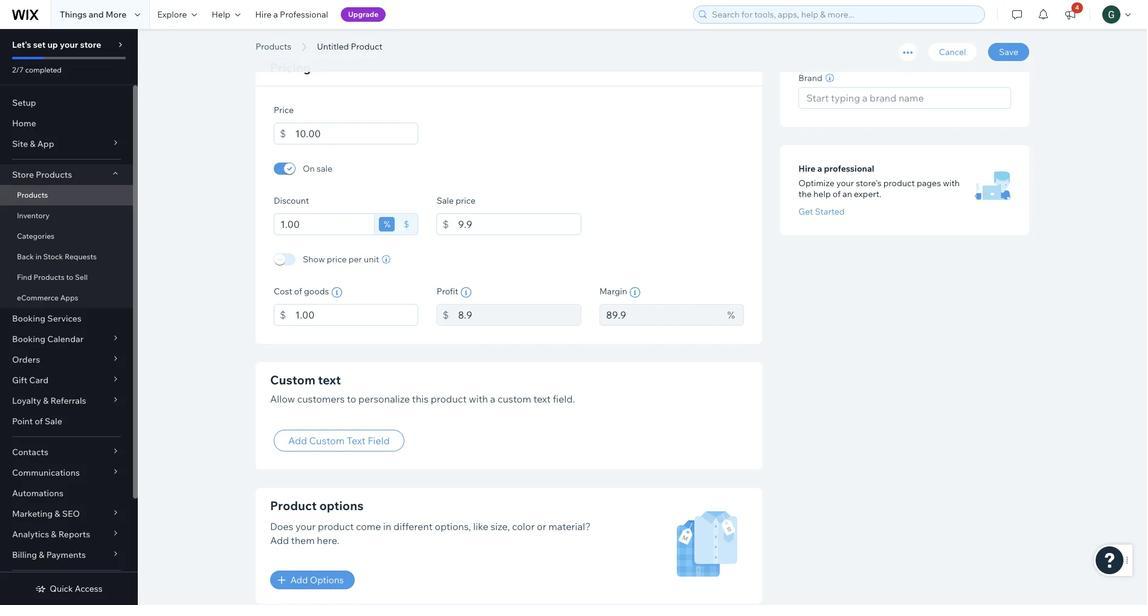 Task type: describe. For each thing, give the bounding box(es) containing it.
custom inside 'custom text allow customers to personalize this product with a custom text field.'
[[270, 372, 315, 388]]

& for site
[[30, 138, 35, 149]]

hire a professional
[[799, 164, 875, 174]]

payments
[[46, 549, 86, 560]]

ecommerce apps link
[[0, 288, 133, 308]]

cancel
[[939, 47, 966, 57]]

upgrade
[[348, 10, 379, 19]]

a for professional
[[273, 9, 278, 20]]

booking for booking services
[[12, 313, 45, 324]]

plus xs image
[[278, 577, 285, 584]]

quick access button
[[35, 583, 103, 594]]

an
[[843, 189, 852, 200]]

store products
[[12, 169, 72, 180]]

sell
[[75, 273, 88, 282]]

on
[[303, 163, 315, 174]]

booking for booking calendar
[[12, 334, 45, 345]]

sale inside untitled product form
[[437, 195, 454, 206]]

with inside 'custom text allow customers to personalize this product with a custom text field.'
[[469, 393, 488, 405]]

them
[[291, 534, 315, 546]]

1 horizontal spatial %
[[728, 309, 735, 321]]

point of sale link
[[0, 411, 133, 432]]

hire a professional
[[255, 9, 328, 20]]

marketing
[[12, 508, 53, 519]]

back
[[17, 252, 34, 261]]

hire for hire a professional
[[799, 164, 816, 174]]

field
[[368, 435, 390, 447]]

your inside sidebar element
[[60, 39, 78, 50]]

products link inside untitled product form
[[250, 41, 297, 53]]

communications button
[[0, 462, 133, 483]]

does your product come in different options, like size, color or material? add them here.
[[270, 521, 591, 546]]

billing & payments button
[[0, 545, 133, 565]]

price for show
[[327, 254, 347, 265]]

orders
[[12, 354, 40, 365]]

completed
[[25, 65, 62, 74]]

marketing & seo
[[12, 508, 80, 519]]

things and more
[[60, 9, 127, 20]]

referrals
[[50, 395, 86, 406]]

help
[[212, 9, 230, 20]]

add options
[[290, 575, 344, 586]]

gift card
[[12, 375, 48, 386]]

up
[[47, 39, 58, 50]]

products inside untitled product form
[[256, 41, 291, 52]]

requests
[[65, 252, 97, 261]]

0 horizontal spatial %
[[384, 219, 390, 230]]

sale inside "link"
[[45, 416, 62, 427]]

discount
[[274, 195, 309, 206]]

options
[[310, 575, 344, 586]]

customers
[[297, 393, 345, 405]]

come
[[356, 521, 381, 533]]

cost of goods
[[274, 286, 329, 297]]

point of sale
[[12, 416, 62, 427]]

unit
[[364, 254, 379, 265]]

billing & payments
[[12, 549, 86, 560]]

like
[[473, 521, 489, 533]]

goods
[[304, 286, 329, 297]]

per
[[349, 254, 362, 265]]

ecommerce
[[17, 293, 59, 302]]

info tooltip image for profit
[[461, 287, 472, 298]]

2/7 completed
[[12, 65, 62, 74]]

find products to sell link
[[0, 267, 133, 288]]

quick
[[50, 583, 73, 594]]

to inside 'link'
[[66, 273, 73, 282]]

options,
[[435, 521, 471, 533]]

help
[[814, 189, 831, 200]]

info tooltip image
[[331, 287, 342, 298]]

save button
[[988, 43, 1029, 61]]

stock
[[43, 252, 63, 261]]

of inside optimize your store's product pages with the help of an expert.
[[833, 189, 841, 200]]

services
[[47, 313, 82, 324]]

communications
[[12, 467, 80, 478]]

add custom text field button
[[274, 430, 404, 452]]

contacts
[[12, 447, 48, 458]]

a for professional
[[818, 164, 822, 174]]

0 horizontal spatial products link
[[0, 185, 133, 206]]

professional
[[824, 164, 875, 174]]

categories link
[[0, 226, 133, 247]]

your for does your product come in different options, like size, color or material? add them here.
[[296, 521, 316, 533]]

started
[[815, 206, 845, 217]]

optimize your store's product pages with the help of an expert.
[[799, 178, 960, 200]]

ecommerce apps
[[17, 293, 78, 302]]

things
[[60, 9, 87, 20]]

hire for hire a professional
[[255, 9, 272, 20]]

add for add custom text field
[[288, 435, 307, 447]]

info tooltip image for margin
[[630, 287, 641, 298]]

product inside does your product come in different options, like size, color or material? add them here.
[[318, 521, 354, 533]]

product inside optimize your store's product pages with the help of an expert.
[[884, 178, 915, 189]]

& for billing
[[39, 549, 44, 560]]

save
[[999, 47, 1019, 57]]

products up the inventory
[[17, 190, 48, 199]]

categories
[[17, 232, 54, 241]]

store's
[[856, 178, 882, 189]]

get
[[799, 206, 813, 217]]

add for add options
[[290, 575, 308, 586]]

hire a professional link
[[248, 0, 335, 29]]

profit
[[437, 286, 458, 297]]

allow
[[270, 393, 295, 405]]

setup
[[12, 97, 36, 108]]

inventory link
[[0, 206, 133, 226]]

size,
[[491, 521, 510, 533]]

site & app
[[12, 138, 54, 149]]

automations
[[12, 488, 63, 499]]

help button
[[204, 0, 248, 29]]

gift card button
[[0, 370, 133, 391]]

1 vertical spatial text
[[534, 393, 551, 405]]



Task type: locate. For each thing, give the bounding box(es) containing it.
1 horizontal spatial info tooltip image
[[630, 287, 641, 298]]

analytics & reports button
[[0, 524, 133, 545]]

& inside the billing & payments 'popup button'
[[39, 549, 44, 560]]

2 horizontal spatial a
[[818, 164, 822, 174]]

products inside 'link'
[[34, 273, 65, 282]]

explore
[[157, 9, 187, 20]]

2 info tooltip image from the left
[[630, 287, 641, 298]]

in right come
[[383, 521, 391, 533]]

product options
[[270, 498, 364, 513]]

0 vertical spatial with
[[943, 178, 960, 189]]

& left seo
[[55, 508, 60, 519]]

field.
[[553, 393, 575, 405]]

product left pages at the top right of the page
[[884, 178, 915, 189]]

get started link
[[799, 206, 845, 217]]

0 horizontal spatial text
[[318, 372, 341, 388]]

2 horizontal spatial your
[[837, 178, 854, 189]]

your right up
[[60, 39, 78, 50]]

0 horizontal spatial price
[[327, 254, 347, 265]]

1 horizontal spatial text
[[534, 393, 551, 405]]

2 vertical spatial add
[[290, 575, 308, 586]]

material?
[[549, 521, 591, 533]]

home link
[[0, 113, 133, 134]]

1 info tooltip image from the left
[[461, 287, 472, 298]]

1 vertical spatial of
[[294, 286, 302, 297]]

to right customers
[[347, 393, 356, 405]]

0 vertical spatial in
[[35, 252, 42, 261]]

2 booking from the top
[[12, 334, 45, 345]]

1 vertical spatial %
[[728, 309, 735, 321]]

products link up 'pricing'
[[250, 41, 297, 53]]

& for marketing
[[55, 508, 60, 519]]

marketing & seo button
[[0, 504, 133, 524]]

loyalty & referrals button
[[0, 391, 133, 411]]

a left the custom
[[490, 393, 496, 405]]

products up 'pricing'
[[256, 41, 291, 52]]

let's
[[12, 39, 31, 50]]

1 vertical spatial hire
[[799, 164, 816, 174]]

on sale
[[303, 163, 332, 174]]

booking services link
[[0, 308, 133, 329]]

1 vertical spatial products link
[[0, 185, 133, 206]]

add down allow at the left
[[288, 435, 307, 447]]

calendar
[[47, 334, 84, 345]]

of left the an
[[833, 189, 841, 200]]

store
[[12, 169, 34, 180]]

untitled
[[256, 26, 341, 53], [317, 41, 349, 52]]

untitled product form
[[138, 0, 1147, 605]]

price for sale
[[456, 195, 476, 206]]

text
[[347, 435, 366, 447]]

1 vertical spatial a
[[818, 164, 822, 174]]

& inside site & app popup button
[[30, 138, 35, 149]]

pages
[[917, 178, 941, 189]]

1 horizontal spatial hire
[[799, 164, 816, 174]]

orders button
[[0, 349, 133, 370]]

inventory
[[17, 211, 50, 220]]

does
[[270, 521, 293, 533]]

0 vertical spatial to
[[66, 273, 73, 282]]

1 vertical spatial booking
[[12, 334, 45, 345]]

in
[[35, 252, 42, 261], [383, 521, 391, 533]]

custom up allow at the left
[[270, 372, 315, 388]]

your
[[60, 39, 78, 50], [837, 178, 854, 189], [296, 521, 316, 533]]

0 vertical spatial price
[[456, 195, 476, 206]]

show
[[303, 254, 325, 265]]

of right point
[[35, 416, 43, 427]]

home
[[12, 118, 36, 129]]

a up optimize
[[818, 164, 822, 174]]

pricing
[[270, 60, 311, 75]]

custom left text
[[309, 435, 345, 447]]

point
[[12, 416, 33, 427]]

None text field
[[295, 123, 419, 145], [274, 213, 375, 235], [458, 304, 581, 326], [295, 123, 419, 145], [274, 213, 375, 235], [458, 304, 581, 326]]

reports
[[58, 529, 90, 540]]

0 horizontal spatial sale
[[45, 416, 62, 427]]

0 vertical spatial booking
[[12, 313, 45, 324]]

your inside does your product come in different options, like size, color or material? add them here.
[[296, 521, 316, 533]]

2 vertical spatial product
[[318, 521, 354, 533]]

0 vertical spatial sale
[[437, 195, 454, 206]]

the
[[799, 189, 812, 200]]

0 horizontal spatial with
[[469, 393, 488, 405]]

of inside "link"
[[35, 416, 43, 427]]

booking up orders
[[12, 334, 45, 345]]

setup link
[[0, 92, 133, 113]]

1 vertical spatial custom
[[309, 435, 345, 447]]

4
[[1075, 4, 1079, 11]]

with
[[943, 178, 960, 189], [469, 393, 488, 405]]

0 vertical spatial product
[[884, 178, 915, 189]]

with inside optimize your store's product pages with the help of an expert.
[[943, 178, 960, 189]]

app
[[37, 138, 54, 149]]

0 horizontal spatial your
[[60, 39, 78, 50]]

different
[[394, 521, 433, 533]]

add down does
[[270, 534, 289, 546]]

1 horizontal spatial product
[[431, 393, 467, 405]]

find
[[17, 273, 32, 282]]

1 horizontal spatial in
[[383, 521, 391, 533]]

this
[[412, 393, 429, 405]]

0 horizontal spatial product
[[318, 521, 354, 533]]

0 vertical spatial add
[[288, 435, 307, 447]]

sale price
[[437, 195, 476, 206]]

price
[[456, 195, 476, 206], [327, 254, 347, 265]]

0 vertical spatial hire
[[255, 9, 272, 20]]

0 vertical spatial custom
[[270, 372, 315, 388]]

1 horizontal spatial products link
[[250, 41, 297, 53]]

0 horizontal spatial of
[[35, 416, 43, 427]]

& inside analytics & reports 'dropdown button'
[[51, 529, 57, 540]]

0 horizontal spatial hire
[[255, 9, 272, 20]]

0 vertical spatial a
[[273, 9, 278, 20]]

booking down the ecommerce
[[12, 313, 45, 324]]

of for point of sale
[[35, 416, 43, 427]]

price left the per
[[327, 254, 347, 265]]

sidebar element
[[0, 29, 138, 605]]

1 horizontal spatial of
[[294, 286, 302, 297]]

optimize
[[799, 178, 835, 189]]

0 horizontal spatial to
[[66, 273, 73, 282]]

booking inside 'dropdown button'
[[12, 334, 45, 345]]

price
[[274, 105, 294, 115]]

2 vertical spatial your
[[296, 521, 316, 533]]

text up customers
[[318, 372, 341, 388]]

store
[[80, 39, 101, 50]]

your down professional
[[837, 178, 854, 189]]

custom
[[498, 393, 531, 405]]

text left field.
[[534, 393, 551, 405]]

2 vertical spatial of
[[35, 416, 43, 427]]

2 horizontal spatial product
[[884, 178, 915, 189]]

your up the them
[[296, 521, 316, 533]]

& for loyalty
[[43, 395, 49, 406]]

card
[[29, 375, 48, 386]]

1 vertical spatial to
[[347, 393, 356, 405]]

1 horizontal spatial price
[[456, 195, 476, 206]]

Start typing a brand name field
[[803, 88, 1007, 108]]

products up ecommerce apps
[[34, 273, 65, 282]]

0 horizontal spatial a
[[273, 9, 278, 20]]

2 vertical spatial a
[[490, 393, 496, 405]]

info tooltip image
[[461, 287, 472, 298], [630, 287, 641, 298]]

with left the custom
[[469, 393, 488, 405]]

& inside marketing & seo popup button
[[55, 508, 60, 519]]

1 vertical spatial add
[[270, 534, 289, 546]]

of for cost of goods
[[294, 286, 302, 297]]

1 vertical spatial your
[[837, 178, 854, 189]]

cancel button
[[928, 43, 977, 61]]

products right the store
[[36, 169, 72, 180]]

0 vertical spatial text
[[318, 372, 341, 388]]

4 button
[[1057, 0, 1084, 29]]

0 horizontal spatial in
[[35, 252, 42, 261]]

0 vertical spatial of
[[833, 189, 841, 200]]

0 vertical spatial products link
[[250, 41, 297, 53]]

price up $ text field
[[456, 195, 476, 206]]

1 vertical spatial in
[[383, 521, 391, 533]]

contacts button
[[0, 442, 133, 462]]

with right pages at the top right of the page
[[943, 178, 960, 189]]

None text field
[[295, 304, 419, 326], [600, 304, 721, 326], [295, 304, 419, 326], [600, 304, 721, 326]]

back in stock requests link
[[0, 247, 133, 267]]

find products to sell
[[17, 273, 88, 282]]

& left reports
[[51, 529, 57, 540]]

your inside optimize your store's product pages with the help of an expert.
[[837, 178, 854, 189]]

hire up optimize
[[799, 164, 816, 174]]

0 vertical spatial %
[[384, 219, 390, 230]]

options
[[319, 498, 364, 513]]

professional
[[280, 9, 328, 20]]

0 horizontal spatial info tooltip image
[[461, 287, 472, 298]]

custom inside button
[[309, 435, 345, 447]]

your for optimize your store's product pages with the help of an expert.
[[837, 178, 854, 189]]

add inside does your product come in different options, like size, color or material? add them here.
[[270, 534, 289, 546]]

cost
[[274, 286, 292, 297]]

$ text field
[[458, 213, 581, 235]]

booking
[[12, 313, 45, 324], [12, 334, 45, 345]]

product right this
[[431, 393, 467, 405]]

seo
[[62, 508, 80, 519]]

in inside sidebar element
[[35, 252, 42, 261]]

in right back
[[35, 252, 42, 261]]

custom text allow customers to personalize this product with a custom text field.
[[270, 372, 575, 405]]

in inside does your product come in different options, like size, color or material? add them here.
[[383, 521, 391, 533]]

margin
[[600, 286, 627, 297]]

1 vertical spatial sale
[[45, 416, 62, 427]]

analytics
[[12, 529, 49, 540]]

hire right the help button
[[255, 9, 272, 20]]

set
[[33, 39, 46, 50]]

info tooltip image right margin at the top of page
[[630, 287, 641, 298]]

personalize
[[358, 393, 410, 405]]

a left professional
[[273, 9, 278, 20]]

& for analytics
[[51, 529, 57, 540]]

hire inside untitled product form
[[799, 164, 816, 174]]

Search for tools, apps, help & more... field
[[708, 6, 981, 23]]

expert.
[[854, 189, 882, 200]]

access
[[75, 583, 103, 594]]

get started
[[799, 206, 845, 217]]

1 vertical spatial product
[[431, 393, 467, 405]]

product inside 'custom text allow customers to personalize this product with a custom text field.'
[[431, 393, 467, 405]]

0 vertical spatial your
[[60, 39, 78, 50]]

product up here.
[[318, 521, 354, 533]]

1 vertical spatial price
[[327, 254, 347, 265]]

products inside 'popup button'
[[36, 169, 72, 180]]

2 horizontal spatial of
[[833, 189, 841, 200]]

show price per unit
[[303, 254, 379, 265]]

add right plus xs image
[[290, 575, 308, 586]]

& right site
[[30, 138, 35, 149]]

store products button
[[0, 164, 133, 185]]

upgrade button
[[341, 7, 386, 22]]

to left sell
[[66, 273, 73, 282]]

apps
[[60, 293, 78, 302]]

products link
[[250, 41, 297, 53], [0, 185, 133, 206]]

to inside 'custom text allow customers to personalize this product with a custom text field.'
[[347, 393, 356, 405]]

or
[[537, 521, 546, 533]]

& inside loyalty & referrals popup button
[[43, 395, 49, 406]]

& right the billing
[[39, 549, 44, 560]]

& right loyalty
[[43, 395, 49, 406]]

of right cost
[[294, 286, 302, 297]]

gift
[[12, 375, 27, 386]]

products link down store products
[[0, 185, 133, 206]]

hire
[[255, 9, 272, 20], [799, 164, 816, 174]]

1 horizontal spatial sale
[[437, 195, 454, 206]]

a inside 'custom text allow customers to personalize this product with a custom text field.'
[[490, 393, 496, 405]]

untitled product
[[256, 26, 429, 53], [317, 41, 383, 52]]

info tooltip image right the profit
[[461, 287, 472, 298]]

1 horizontal spatial your
[[296, 521, 316, 533]]

1 vertical spatial with
[[469, 393, 488, 405]]

1 horizontal spatial to
[[347, 393, 356, 405]]

1 horizontal spatial a
[[490, 393, 496, 405]]

1 horizontal spatial with
[[943, 178, 960, 189]]

booking calendar button
[[0, 329, 133, 349]]

custom
[[270, 372, 315, 388], [309, 435, 345, 447]]

1 booking from the top
[[12, 313, 45, 324]]

and
[[89, 9, 104, 20]]



